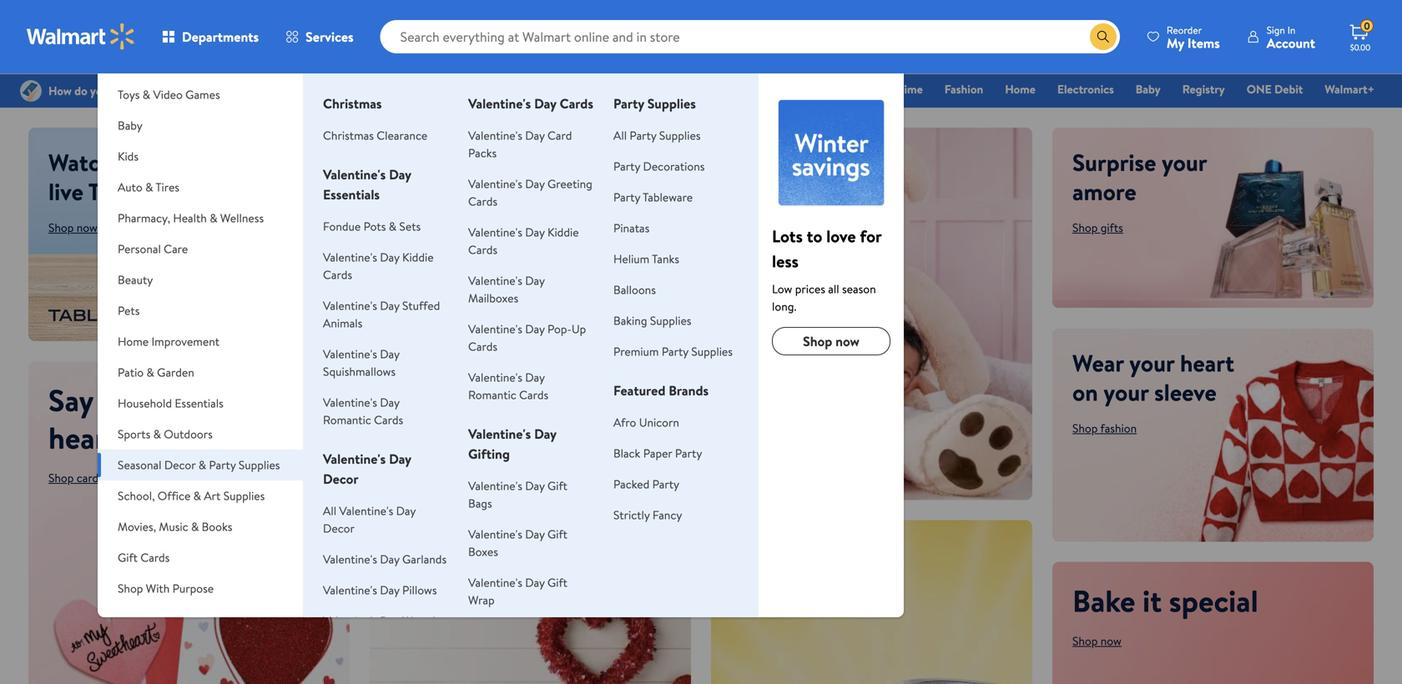 Task type: locate. For each thing, give the bounding box(es) containing it.
afro unicorn link
[[614, 415, 680, 431]]

supplies right art
[[224, 488, 265, 504]]

valentine's up packs
[[468, 127, 523, 144]]

pharmacy, health & wellness button
[[98, 203, 303, 234]]

valentine's day mailboxes link
[[468, 273, 545, 306]]

day left "stuffed"
[[380, 298, 400, 314]]

romantic up valentine's day gifting
[[468, 387, 517, 403]]

baby for baby link
[[1136, 81, 1161, 97]]

christmas clearance
[[323, 127, 428, 144]]

valentine's up mailboxes
[[468, 273, 523, 289]]

all down party supplies
[[614, 127, 627, 144]]

brands
[[669, 382, 709, 400]]

0 vertical spatial kiddie
[[548, 224, 579, 240]]

supplies
[[648, 94, 696, 113], [660, 127, 701, 144], [650, 313, 692, 329], [692, 344, 733, 360], [239, 457, 280, 473], [224, 488, 265, 504]]

valentine's day pillows link
[[323, 582, 437, 599]]

toys
[[118, 86, 140, 103]]

1 horizontal spatial essentials
[[323, 185, 380, 204]]

gift inside "valentine's day gift boxes"
[[548, 526, 568, 543]]

0 horizontal spatial home
[[118, 334, 149, 350]]

0 horizontal spatial valentine's day romantic cards link
[[323, 395, 403, 428]]

0 horizontal spatial valentine's day kiddie cards
[[323, 249, 434, 283]]

0 vertical spatial heart
[[1181, 347, 1235, 380]]

personal care
[[118, 241, 188, 257]]

christmas up valentine's day essentials on the top of page
[[323, 127, 374, 144]]

to left 60%
[[767, 539, 788, 572]]

1 vertical spatial to
[[767, 539, 788, 572]]

2 vertical spatial essentials
[[175, 395, 224, 412]]

all inside all valentine's day decor
[[323, 503, 337, 519]]

it inside say it from the heart
[[100, 379, 120, 421]]

1 horizontal spatial all
[[829, 281, 840, 297]]

valentine's inside "valentine's day gift bags"
[[468, 478, 523, 494]]

valentine's inside the valentine's day mailboxes
[[468, 273, 523, 289]]

0 horizontal spatial baby
[[118, 117, 143, 134]]

0 vertical spatial all
[[511, 174, 562, 248]]

home,
[[118, 56, 152, 72]]

unicorn
[[639, 415, 680, 431]]

valentine's down packs
[[468, 176, 523, 192]]

up left baking
[[572, 321, 586, 337]]

winter prep link
[[776, 80, 852, 98]]

watch
[[48, 146, 113, 179]]

valentine's day romantic cards down valentine's day pop-up cards link
[[468, 369, 549, 403]]

watch & record live tv
[[48, 146, 207, 208]]

0 horizontal spatial romantic
[[323, 412, 371, 428]]

up left 60%
[[731, 539, 761, 572]]

to inside the lots to love for less low prices all season long.
[[807, 225, 823, 248]]

sets
[[399, 218, 421, 235]]

all down valentine's day card packs link
[[511, 174, 562, 248]]

0 vertical spatial it
[[100, 379, 120, 421]]

valentine's inside valentine's day stuffed animals
[[323, 298, 377, 314]]

bake it special
[[1073, 580, 1259, 622]]

1 horizontal spatial up
[[731, 539, 761, 572]]

strictly fancy
[[614, 507, 682, 524]]

day inside valentine's day card packs
[[525, 127, 545, 144]]

1 vertical spatial christmas
[[323, 127, 374, 144]]

gift inside 'gift cards' dropdown button
[[118, 550, 138, 566]]

packs
[[468, 145, 497, 161]]

valentine's up valentine's day wreaths link
[[323, 582, 377, 599]]

valentine's day pop-up cards link
[[468, 321, 586, 355]]

household essentials
[[118, 395, 224, 412]]

1 vertical spatial baby
[[118, 117, 143, 134]]

0 horizontal spatial up
[[572, 321, 586, 337]]

0 horizontal spatial it
[[100, 379, 120, 421]]

shop with purpose
[[118, 581, 214, 597]]

decorations
[[643, 158, 705, 175]]

1 horizontal spatial valentine's day kiddie cards
[[468, 224, 579, 258]]

say it from the heart
[[48, 379, 242, 459]]

your for surprise
[[1162, 146, 1207, 179]]

1 horizontal spatial valentine's day romantic cards
[[468, 369, 549, 403]]

party up all party supplies link
[[614, 94, 645, 113]]

$0.00
[[1351, 42, 1371, 53]]

0
[[1365, 19, 1371, 33]]

valentine's inside all valentine's day decor
[[339, 503, 394, 519]]

gift for valentine's day gift boxes
[[548, 526, 568, 543]]

party right paper
[[675, 445, 703, 462]]

fondue pots & sets
[[323, 218, 421, 235]]

christmas up christmas clearance link at the top of page
[[323, 94, 382, 113]]

valentine's day romantic cards link down valentine's day pop-up cards link
[[468, 369, 549, 403]]

sports
[[118, 426, 151, 443]]

valentine's inside the valentine's day pop-up cards
[[468, 321, 523, 337]]

shop now for up to 60% off
[[731, 583, 781, 600]]

day left the card
[[525, 127, 545, 144]]

valentine's down search search field
[[684, 81, 739, 97]]

calling—party
[[471, 539, 610, 572]]

valentine's day kiddie cards
[[468, 224, 579, 258], [323, 249, 434, 283]]

2 christmas from the top
[[323, 127, 374, 144]]

Walmart Site-Wide search field
[[380, 20, 1120, 53]]

game
[[866, 81, 896, 97]]

now down tv
[[77, 220, 98, 236]]

1 horizontal spatial it
[[1143, 580, 1162, 622]]

0 vertical spatial home
[[1005, 81, 1036, 97]]

shop now link for up to 60% off
[[731, 583, 781, 600]]

1 horizontal spatial romantic
[[468, 387, 517, 403]]

1 horizontal spatial baby
[[1136, 81, 1161, 97]]

prep
[[821, 81, 845, 97]]

walmart image
[[27, 23, 135, 50]]

seasonal
[[118, 457, 162, 473]]

1 vertical spatial romantic
[[323, 412, 371, 428]]

cards
[[77, 470, 103, 486]]

day inside valentine's day decor
[[389, 450, 411, 468]]

featured
[[614, 382, 666, 400]]

kiddie for valentine's day kiddie cards link to the right
[[548, 224, 579, 240]]

gift for valentine's day gift wrap
[[548, 575, 568, 591]]

0 vertical spatial christmas
[[323, 94, 382, 113]]

gift
[[548, 478, 568, 494], [548, 526, 568, 543], [118, 550, 138, 566], [548, 575, 568, 591]]

art
[[204, 488, 221, 504]]

all
[[511, 174, 562, 248], [829, 281, 840, 297]]

1 horizontal spatial valentine's day romantic cards link
[[468, 369, 549, 403]]

heart
[[1181, 347, 1235, 380], [48, 417, 118, 459]]

all inside the lots to love for less low prices all season long.
[[829, 281, 840, 297]]

day down valentine's day gifting
[[525, 478, 545, 494]]

decor inside valentine's day decor
[[323, 470, 359, 488]]

day inside "valentine's day gift bags"
[[525, 478, 545, 494]]

shop decorations
[[390, 583, 478, 600]]

shop inside 'link'
[[803, 332, 833, 351]]

1 vertical spatial kiddie
[[402, 249, 434, 266]]

valentine's up all valentine's day decor link
[[323, 450, 386, 468]]

decor up office
[[164, 457, 196, 473]]

gift inside "valentine's day gift bags"
[[548, 478, 568, 494]]

1 vertical spatial home
[[118, 334, 149, 350]]

pop-
[[548, 321, 572, 337]]

valentine's up squishmallows
[[323, 346, 377, 362]]

day down "valentine's day gift bags"
[[525, 526, 545, 543]]

0 horizontal spatial heart
[[48, 417, 118, 459]]

essentials inside dropdown button
[[175, 395, 224, 412]]

cupid's calling—party on!
[[390, 539, 648, 572]]

1 vertical spatial essentials
[[323, 185, 380, 204]]

gift down "valentine's day gift bags"
[[548, 526, 568, 543]]

heart inside wear your heart on your sleeve
[[1181, 347, 1235, 380]]

romantic down squishmallows
[[323, 412, 371, 428]]

shop now down up to 60% off
[[731, 583, 781, 600]]

decor up valentine's day garlands
[[323, 521, 355, 537]]

0 horizontal spatial all
[[323, 503, 337, 519]]

strictly
[[614, 507, 650, 524]]

personal
[[118, 241, 161, 257]]

christmas for christmas clearance
[[323, 127, 374, 144]]

shop for bake it special
[[1073, 633, 1098, 650]]

shop now link down up to 60% off
[[731, 583, 781, 600]]

it for from
[[100, 379, 120, 421]]

love
[[390, 174, 498, 248]]

your right surprise
[[1162, 146, 1207, 179]]

shop now inside 'link'
[[803, 332, 860, 351]]

sign in account
[[1267, 23, 1316, 52]]

0 vertical spatial all
[[614, 127, 627, 144]]

to for 60%
[[767, 539, 788, 572]]

day inside valentine's day gifting
[[534, 425, 557, 443]]

pillows
[[402, 582, 437, 599]]

gifting
[[468, 445, 510, 463]]

romantic
[[468, 387, 517, 403], [323, 412, 371, 428]]

special
[[1170, 580, 1259, 622]]

baby
[[1136, 81, 1161, 97], [118, 117, 143, 134]]

1 horizontal spatial kiddie
[[548, 224, 579, 240]]

day inside the valentine's day mailboxes
[[525, 273, 545, 289]]

home right fashion link
[[1005, 81, 1036, 97]]

low
[[772, 281, 793, 297]]

gift down calling—party
[[548, 575, 568, 591]]

mailboxes
[[468, 290, 519, 306]]

valentine's day link
[[677, 80, 769, 98]]

valentine's down valentine's day pillows link
[[323, 613, 377, 630]]

deals link
[[502, 80, 545, 98]]

valentine's day kiddie cards down pots
[[323, 249, 434, 283]]

1 vertical spatial up
[[731, 539, 761, 572]]

& up auto on the top left of page
[[118, 146, 134, 179]]

day up the valentine's day pop-up cards
[[525, 273, 545, 289]]

cards down mailboxes
[[468, 339, 498, 355]]

0 vertical spatial up
[[572, 321, 586, 337]]

day left pop-
[[525, 321, 545, 337]]

essentials up fondue
[[323, 185, 380, 204]]

0 vertical spatial romantic
[[468, 387, 517, 403]]

essentials for valentine's day essentials
[[323, 185, 380, 204]]

valentine's day romantic cards link
[[468, 369, 549, 403], [323, 395, 403, 428]]

valentine's down christmas clearance
[[323, 165, 386, 184]]

essentials up all party supplies link
[[613, 81, 663, 97]]

cards up valentine's day gifting
[[519, 387, 549, 403]]

1 horizontal spatial to
[[807, 225, 823, 248]]

valentine's inside valentine's day essentials
[[323, 165, 386, 184]]

1 vertical spatial all
[[323, 503, 337, 519]]

in
[[1288, 23, 1296, 37]]

kiddie
[[548, 224, 579, 240], [402, 249, 434, 266]]

home, furniture & appliances button
[[98, 48, 303, 79]]

your right wear
[[1130, 347, 1175, 380]]

home for home
[[1005, 81, 1036, 97]]

day inside valentine's day greeting cards
[[525, 176, 545, 192]]

0 vertical spatial to
[[807, 225, 823, 248]]

2 horizontal spatial essentials
[[613, 81, 663, 97]]

1 horizontal spatial home
[[1005, 81, 1036, 97]]

books
[[202, 519, 232, 535]]

decor up all valentine's day decor link
[[323, 470, 359, 488]]

valentine's down valentine's day pop-up cards link
[[468, 369, 523, 386]]

valentine's down valentine's day decor
[[339, 503, 394, 519]]

day up all valentine's day decor link
[[389, 450, 411, 468]]

shop now for bake it special
[[1073, 633, 1122, 650]]

essentials inside valentine's day essentials
[[323, 185, 380, 204]]

home up patio
[[118, 334, 149, 350]]

search icon image
[[1097, 30, 1110, 43]]

valentine's day gifting
[[468, 425, 557, 463]]

valentine's day kiddie cards for valentine's day kiddie cards link to the right
[[468, 224, 579, 258]]

your for wear
[[1130, 347, 1175, 380]]

shop now link for watch & record live tv
[[48, 220, 98, 236]]

decorations
[[418, 583, 478, 600]]

cards up with
[[141, 550, 170, 566]]

1 vertical spatial all
[[829, 281, 840, 297]]

baby inside dropdown button
[[118, 117, 143, 134]]

shop now down live
[[48, 220, 98, 236]]

now down bake
[[1101, 633, 1122, 650]]

1 christmas from the top
[[323, 94, 382, 113]]

now down up to 60% off
[[760, 583, 781, 600]]

time
[[899, 81, 923, 97]]

gift down valentine's day gifting
[[548, 478, 568, 494]]

0 horizontal spatial essentials
[[175, 395, 224, 412]]

shop fashion link
[[1073, 420, 1137, 437]]

decor inside all valentine's day decor
[[323, 521, 355, 537]]

day left greeting
[[525, 176, 545, 192]]

pets button
[[98, 296, 303, 326]]

& inside watch & record live tv
[[118, 146, 134, 179]]

it
[[100, 379, 120, 421], [1143, 580, 1162, 622]]

items
[[1188, 34, 1221, 52]]

valentine's inside valentine's day decor
[[323, 450, 386, 468]]

your inside surprise your amore
[[1162, 146, 1207, 179]]

to left love
[[807, 225, 823, 248]]

gift for valentine's day gift bags
[[548, 478, 568, 494]]

valentine's day romantic cards link down squishmallows
[[323, 395, 403, 428]]

toys & video games
[[118, 86, 220, 103]]

shop now link down bake
[[1073, 633, 1122, 650]]

now down season in the right top of the page
[[836, 332, 860, 351]]

valentine's day kiddie cards link down pots
[[323, 249, 434, 283]]

home for home improvement
[[118, 334, 149, 350]]

party supplies
[[614, 94, 696, 113]]

1 horizontal spatial heart
[[1181, 347, 1235, 380]]

0 vertical spatial essentials
[[613, 81, 663, 97]]

& left tires
[[145, 179, 153, 195]]

day down pots
[[380, 249, 400, 266]]

to
[[807, 225, 823, 248], [767, 539, 788, 572]]

kiddie down "sets" at the left top
[[402, 249, 434, 266]]

cards down packs
[[468, 193, 498, 210]]

& right grocery
[[602, 81, 610, 97]]

home inside dropdown button
[[118, 334, 149, 350]]

christmas
[[323, 94, 382, 113], [323, 127, 374, 144]]

greeting
[[548, 176, 593, 192]]

shop for watch & record live tv
[[48, 220, 74, 236]]

valentine's day cards
[[468, 94, 594, 113]]

1 vertical spatial it
[[1143, 580, 1162, 622]]

it right bake
[[1143, 580, 1162, 622]]

party up party tableware link
[[614, 158, 641, 175]]

valentine's up boxes
[[468, 526, 523, 543]]

shop for cupid's calling—party on!
[[390, 583, 415, 600]]

valentine's day kiddie cards for the left valentine's day kiddie cards link
[[323, 249, 434, 283]]

shop now down bake
[[1073, 633, 1122, 650]]

shop now down prices
[[803, 332, 860, 351]]

0 horizontal spatial kiddie
[[402, 249, 434, 266]]

valentine's day gift boxes link
[[468, 526, 568, 560]]

day down calling—party
[[525, 575, 545, 591]]

valentine's down mailboxes
[[468, 321, 523, 337]]

gift inside the valentine's day gift wrap
[[548, 575, 568, 591]]

it right say
[[100, 379, 120, 421]]

live
[[48, 175, 83, 208]]

all
[[614, 127, 627, 144], [323, 503, 337, 519]]

packed
[[614, 476, 650, 493]]

1 horizontal spatial all
[[614, 127, 627, 144]]

0 horizontal spatial to
[[767, 539, 788, 572]]

video
[[153, 86, 183, 103]]

essentials down patio & garden dropdown button at left
[[175, 395, 224, 412]]

off
[[843, 539, 874, 572]]

valentine's up 'gifting' on the left
[[468, 425, 531, 443]]

0 vertical spatial baby
[[1136, 81, 1161, 97]]

day up the cupid's at left
[[396, 503, 416, 519]]

1 vertical spatial heart
[[48, 417, 118, 459]]

& right sports
[[153, 426, 161, 443]]



Task type: vqa. For each thing, say whether or not it's contained in the screenshot.
animals
yes



Task type: describe. For each thing, give the bounding box(es) containing it.
valentine's day wreaths link
[[323, 613, 444, 630]]

fashion link
[[938, 80, 991, 98]]

Search search field
[[380, 20, 1120, 53]]

patio
[[118, 364, 144, 381]]

day down squishmallows
[[380, 395, 400, 411]]

pharmacy,
[[118, 210, 170, 226]]

all valentine's day decor
[[323, 503, 416, 537]]

& down departments
[[204, 56, 212, 72]]

supplies down sports & outdoors 'dropdown button'
[[239, 457, 280, 473]]

walmart+ link
[[1318, 80, 1383, 98]]

with
[[146, 581, 170, 597]]

sign
[[1267, 23, 1286, 37]]

winter prep
[[784, 81, 845, 97]]

gifts
[[1101, 220, 1124, 236]]

cupid's
[[390, 539, 466, 572]]

premium party supplies link
[[614, 344, 733, 360]]

shop inside dropdown button
[[118, 581, 143, 597]]

party down baking supplies link
[[662, 344, 689, 360]]

seasonal decor & party supplies image
[[772, 94, 891, 212]]

seasonal decor & party supplies
[[118, 457, 280, 473]]

party tableware link
[[614, 189, 693, 205]]

supplies up brands
[[692, 344, 733, 360]]

day down valentine's day greeting cards
[[525, 224, 545, 240]]

shop now link down prices
[[772, 327, 891, 356]]

valentine's inside the valentine's day gift wrap
[[468, 575, 523, 591]]

now for up to 60% off
[[760, 583, 781, 600]]

supplies up all party supplies link
[[648, 94, 696, 113]]

shop gifts link
[[1073, 220, 1124, 236]]

kiddie for the left valentine's day kiddie cards link
[[402, 249, 434, 266]]

party inside dropdown button
[[209, 457, 236, 473]]

account
[[1267, 34, 1316, 52]]

say
[[48, 379, 93, 421]]

valentine's day gift bags
[[468, 478, 568, 512]]

all party supplies
[[614, 127, 701, 144]]

office
[[158, 488, 191, 504]]

party up pinatas link
[[614, 189, 641, 205]]

wear your heart on your sleeve
[[1073, 347, 1235, 409]]

pots
[[364, 218, 386, 235]]

appliances
[[215, 56, 269, 72]]

party up fancy
[[653, 476, 680, 493]]

baking supplies
[[614, 313, 692, 329]]

it for special
[[1143, 580, 1162, 622]]

valentine's day squishmallows
[[323, 346, 400, 380]]

auto
[[118, 179, 143, 195]]

& left art
[[193, 488, 201, 504]]

supplies up premium party supplies
[[650, 313, 692, 329]]

now for bake it special
[[1101, 633, 1122, 650]]

school, office & art supplies
[[118, 488, 265, 504]]

cards up valentine's day decor
[[374, 412, 403, 428]]

day inside valentine's day squishmallows
[[380, 346, 400, 362]]

day inside valentine's day stuffed animals
[[380, 298, 400, 314]]

packed party
[[614, 476, 680, 493]]

& right patio
[[147, 364, 154, 381]]

shop for say it from the heart
[[48, 470, 74, 486]]

valentine's up valentine's day card packs
[[468, 94, 531, 113]]

valentine's inside valentine's day greeting cards
[[468, 176, 523, 192]]

party down party supplies
[[630, 127, 657, 144]]

music
[[159, 519, 188, 535]]

prices
[[795, 281, 826, 297]]

departments button
[[149, 17, 272, 57]]

helium tanks link
[[614, 251, 680, 267]]

pinatas link
[[614, 220, 650, 236]]

bake
[[1073, 580, 1136, 622]]

romantic for the leftmost valentine's day romantic cards link
[[323, 412, 371, 428]]

supplies up the decorations
[[660, 127, 701, 144]]

cards inside dropdown button
[[141, 550, 170, 566]]

& right toys
[[143, 86, 150, 103]]

fancy
[[653, 507, 682, 524]]

christmas for christmas
[[323, 94, 382, 113]]

on!
[[615, 539, 648, 572]]

shop for surprise your amore
[[1073, 220, 1098, 236]]

valentine's down squishmallows
[[323, 395, 377, 411]]

decor inside dropdown button
[[164, 457, 196, 473]]

day inside all valentine's day decor
[[396, 503, 416, 519]]

lots
[[772, 225, 803, 248]]

& left "sets" at the left top
[[389, 218, 397, 235]]

premium
[[614, 344, 659, 360]]

& right music
[[191, 519, 199, 535]]

shop now for watch & record live tv
[[48, 220, 98, 236]]

heart inside say it from the heart
[[48, 417, 118, 459]]

cards down fondue
[[323, 267, 352, 283]]

valentine's down valentine's day greeting cards
[[468, 224, 523, 240]]

day up valentine's day pillows link
[[380, 552, 400, 568]]

black paper party
[[614, 445, 703, 462]]

helium tanks
[[614, 251, 680, 267]]

pets
[[118, 303, 140, 319]]

& inside dropdown button
[[145, 179, 153, 195]]

1 horizontal spatial valentine's day kiddie cards link
[[468, 224, 579, 258]]

valentine's day gift bags link
[[468, 478, 568, 512]]

day inside the valentine's day pop-up cards
[[525, 321, 545, 337]]

0 horizontal spatial valentine's day kiddie cards link
[[323, 249, 434, 283]]

valentine's day pop-up cards
[[468, 321, 586, 355]]

household essentials button
[[98, 388, 303, 419]]

furniture
[[154, 56, 201, 72]]

day left winter
[[742, 81, 762, 97]]

boxes
[[468, 544, 498, 560]]

services button
[[272, 17, 367, 57]]

deals
[[509, 81, 537, 97]]

balloons
[[614, 282, 656, 298]]

on
[[1073, 376, 1099, 409]]

up inside the valentine's day pop-up cards
[[572, 321, 586, 337]]

featured brands
[[614, 382, 709, 400]]

baby link
[[1129, 80, 1169, 98]]

essentials for grocery & essentials
[[613, 81, 663, 97]]

pinatas
[[614, 220, 650, 236]]

valentine's day gift wrap link
[[468, 575, 568, 609]]

valentine's inside valentine's day squishmallows
[[323, 346, 377, 362]]

baking supplies link
[[614, 313, 692, 329]]

game time link
[[859, 80, 931, 98]]

to for love
[[807, 225, 823, 248]]

romantic for the right valentine's day romantic cards link
[[468, 387, 517, 403]]

games
[[186, 86, 220, 103]]

pharmacy, health & wellness
[[118, 210, 264, 226]]

shop for up to 60% off
[[731, 583, 757, 600]]

fondue
[[323, 218, 361, 235]]

christmas clearance link
[[323, 127, 428, 144]]

cards inside the valentine's day pop-up cards
[[468, 339, 498, 355]]

personal care button
[[98, 234, 303, 265]]

& right health
[[210, 210, 218, 226]]

patio & garden button
[[98, 357, 303, 388]]

baking
[[614, 313, 648, 329]]

all for party supplies
[[614, 127, 627, 144]]

& inside 'dropdown button'
[[153, 426, 161, 443]]

party tableware
[[614, 189, 693, 205]]

day up the card
[[534, 94, 557, 113]]

stuffed
[[402, 298, 440, 314]]

toys & video games button
[[98, 79, 303, 110]]

valentine's inside valentine's day gifting
[[468, 425, 531, 443]]

movies, music & books button
[[98, 512, 303, 543]]

electronics
[[1058, 81, 1115, 97]]

now for watch & record live tv
[[77, 220, 98, 236]]

walmart+
[[1325, 81, 1375, 97]]

shop for wear your heart on your sleeve
[[1073, 420, 1098, 437]]

0 horizontal spatial all
[[511, 174, 562, 248]]

valentine's up valentine's day pillows link
[[323, 552, 377, 568]]

ways
[[575, 174, 685, 248]]

helium
[[614, 251, 650, 267]]

valentine's day decor
[[323, 450, 411, 488]]

day down valentine's day pop-up cards link
[[525, 369, 545, 386]]

cards up the card
[[560, 94, 594, 113]]

all for valentine's day decor
[[323, 503, 337, 519]]

home link
[[998, 80, 1044, 98]]

0 horizontal spatial valentine's day romantic cards
[[323, 395, 403, 428]]

& down sports & outdoors 'dropdown button'
[[198, 457, 206, 473]]

movies, music & books
[[118, 519, 232, 535]]

one debit
[[1247, 81, 1304, 97]]

baby for baby dropdown button
[[118, 117, 143, 134]]

day left "pillows"
[[380, 582, 400, 599]]

tv
[[88, 175, 116, 208]]

shop fashion
[[1073, 420, 1137, 437]]

cards up valentine's day mailboxes link
[[468, 242, 498, 258]]

up to 60% off
[[731, 539, 874, 572]]

day down the 'valentine's day pillows' at bottom left
[[380, 613, 400, 630]]

day inside valentine's day essentials
[[389, 165, 411, 184]]

cards inside valentine's day greeting cards
[[468, 193, 498, 210]]

sports & outdoors
[[118, 426, 213, 443]]

reorder
[[1167, 23, 1203, 37]]

valentine's day essentials
[[323, 165, 411, 204]]

valentine's down fondue
[[323, 249, 377, 266]]

the
[[199, 379, 242, 421]]

shop now link for bake it special
[[1073, 633, 1122, 650]]

day inside "valentine's day gift boxes"
[[525, 526, 545, 543]]

tires
[[156, 179, 180, 195]]

valentine's inside valentine's day card packs
[[468, 127, 523, 144]]

your up fashion
[[1104, 376, 1149, 409]]

valentine's inside "valentine's day gift boxes"
[[468, 526, 523, 543]]

tableware
[[643, 189, 693, 205]]

game time
[[866, 81, 923, 97]]

day inside the valentine's day gift wrap
[[525, 575, 545, 591]]

love all ways
[[390, 174, 685, 248]]



